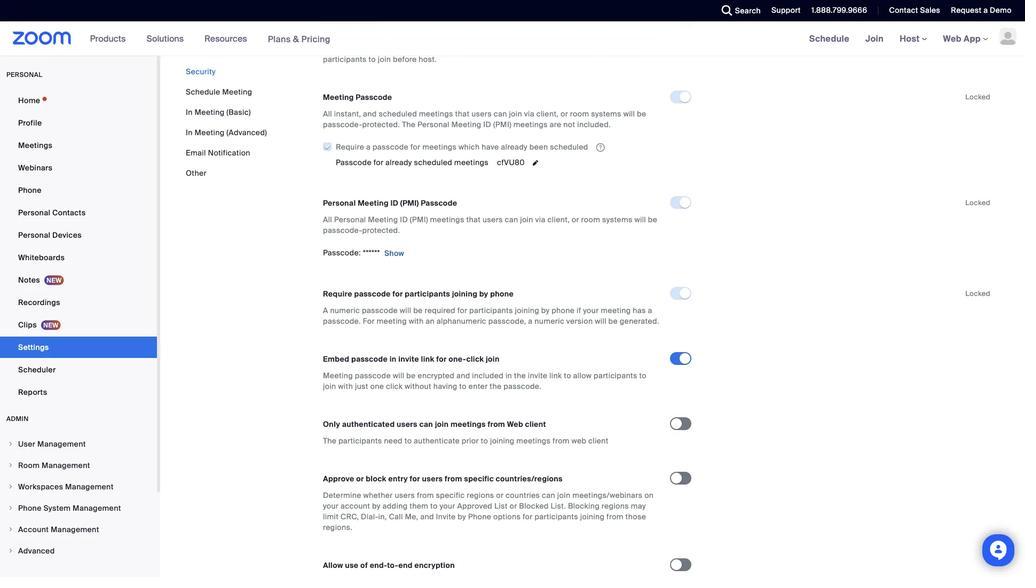 Task type: describe. For each thing, give the bounding box(es) containing it.
for inside application
[[411, 142, 421, 152]]

users inside determine whether users from specific regions or countries can join meetings/webinars on your account by adding them to your approved list or blocked list. blocking regions may limit crc, dial-in, call me, and invite by phone options for participants joining from those regions.
[[395, 490, 415, 500]]

meeting inside all personal meeting id (pmi) meetings that users can join via client, or room systems will be passcode-protected.
[[368, 215, 398, 224]]

will inside all personal meeting id (pmi) meetings that users can join via client, or room systems will be passcode-protected.
[[635, 215, 647, 224]]

joining inside determine whether users from specific regions or countries can join meetings/webinars on your account by adding them to your approved list or blocked list. blocking regions may limit crc, dial-in, call me, and invite by phone options for participants joining from those regions.
[[581, 512, 605, 522]]

personal meeting id (pmi) passcode
[[323, 198, 458, 208]]

instant,
[[334, 109, 361, 119]]

phone inside determine whether users from specific regions or countries can join meetings/webinars on your account by adding them to your approved list or blocked list. blocking regions may limit crc, dial-in, call me, and invite by phone options for participants joining from those regions.
[[468, 512, 492, 522]]

has
[[633, 305, 646, 315]]

the participants need to authenticate prior to joining meetings from web client
[[323, 436, 609, 446]]

meetings link
[[0, 135, 157, 156]]

a right has
[[648, 305, 653, 315]]

right image for account
[[7, 526, 14, 533]]

request a demo
[[952, 5, 1012, 15]]

not
[[564, 120, 576, 130]]

right image inside advanced menu item
[[7, 548, 14, 554]]

be inside all personal meeting id (pmi) meetings that users can join via client, or room systems will be passcode-protected.
[[648, 215, 658, 224]]

entry
[[389, 474, 408, 484]]

2 locked from the top
[[966, 198, 991, 207]]

workspaces
[[18, 482, 63, 492]]

passcode. inside the 'meeting passcode will be encrypted and included in the invite link to allow participants to join with just one click without having to enter the passcode.'
[[504, 381, 542, 391]]

sales
[[921, 5, 941, 15]]

authenticated
[[342, 419, 395, 429]]

meeting up (basic)
[[222, 87, 252, 97]]

link inside the 'meeting passcode will be encrypted and included in the invite link to allow participants to join with just one click without having to enter the passcode.'
[[550, 371, 562, 380]]

require a passcode for meetings which have already been scheduled application
[[323, 139, 671, 154]]

from up the participants need to authenticate prior to joining meetings from web client
[[488, 419, 505, 429]]

admin
[[6, 415, 29, 423]]

(basic)
[[227, 107, 251, 117]]

in meeting (basic) link
[[186, 107, 251, 117]]

plans
[[268, 33, 291, 44]]

from up approved
[[445, 474, 463, 484]]

1 horizontal spatial numeric
[[535, 316, 565, 326]]

cfvu80
[[497, 157, 525, 167]]

been
[[530, 142, 548, 152]]

whether
[[364, 490, 393, 500]]

by right invite
[[458, 512, 466, 522]]

recordings
[[18, 297, 60, 307]]

personal for personal devices
[[18, 230, 50, 240]]

passcode: ****** show
[[323, 248, 405, 258]]

account management
[[18, 524, 99, 534]]

a
[[323, 305, 328, 315]]

search button
[[714, 0, 764, 21]]

other link
[[186, 168, 207, 178]]

protected. inside all personal meeting id (pmi) meetings that users can join via client, or room systems will be passcode-protected.
[[363, 225, 400, 235]]

if
[[577, 305, 582, 315]]

version
[[567, 316, 593, 326]]

1.888.799.9666
[[812, 5, 868, 15]]

0 horizontal spatial already
[[386, 157, 412, 167]]

generated.
[[620, 316, 660, 326]]

phone for phone
[[18, 185, 42, 195]]

scheduled inside application
[[550, 142, 589, 152]]

web inside meetings navigation
[[944, 33, 962, 44]]

having
[[434, 381, 458, 391]]

the inside all instant, and scheduled meetings that users can join via client, or room systems will be passcode-protected. the personal meeting id (pmi) meetings are not included.
[[402, 120, 416, 130]]

0 vertical spatial click
[[467, 354, 484, 364]]

******
[[363, 248, 380, 258]]

from left those on the bottom right
[[607, 512, 624, 522]]

account
[[341, 501, 370, 511]]

passcode inside a numeric passcode will be required for participants joining by phone if your meeting has a passcode. for meeting with an alphanumeric passcode, a numeric version will be generated.
[[362, 305, 398, 315]]

app
[[964, 33, 981, 44]]

the up "setting"
[[598, 33, 610, 43]]

contact sales
[[890, 5, 941, 15]]

resources
[[205, 33, 247, 44]]

block
[[366, 474, 387, 484]]

advanced
[[18, 546, 55, 556]]

1 vertical spatial id
[[391, 198, 399, 208]]

show button
[[385, 248, 405, 258]]

0 vertical spatial them
[[469, 33, 488, 43]]

join inside all instant, and scheduled meetings that users can join via client, or room systems will be passcode-protected. the personal meeting id (pmi) meetings are not included.
[[509, 109, 523, 119]]

solutions
[[147, 33, 184, 44]]

scheduled for all instant, and scheduled meetings that users can join via client, or room systems will be passcode-protected. the personal meeting id (pmi) meetings are not included.
[[379, 109, 417, 119]]

phone for phone system management
[[18, 503, 42, 513]]

meetings navigation
[[802, 21, 1026, 56]]

user
[[18, 439, 35, 449]]

disables
[[535, 44, 565, 54]]

personal inside all instant, and scheduled meetings that users can join via client, or room systems will be passcode-protected. the personal meeting id (pmi) meetings are not included.
[[418, 120, 450, 130]]

click inside the 'meeting passcode will be encrypted and included in the invite link to allow participants to join with just one click without having to enter the passcode.'
[[386, 381, 403, 391]]

0 vertical spatial phone
[[491, 289, 514, 299]]

invite inside the 'meeting passcode will be encrypted and included in the invite link to allow participants to join with just one click without having to enter the passcode.'
[[528, 371, 548, 380]]

webinars link
[[0, 157, 157, 178]]

0 horizontal spatial numeric
[[330, 305, 360, 315]]

to-
[[387, 560, 399, 570]]

the right included in the left bottom of the page
[[514, 371, 526, 380]]

be inside the 'meeting passcode will be encrypted and included in the invite link to allow participants to join with just one click without having to enter the passcode.'
[[407, 371, 416, 380]]

1 horizontal spatial waiting
[[505, 33, 531, 43]]

participants inside the 'meeting passcode will be encrypted and included in the invite link to allow participants to join with just one click without having to enter the passcode.'
[[594, 371, 638, 380]]

management for room management
[[42, 460, 90, 470]]

plans & pricing
[[268, 33, 331, 44]]

on
[[645, 490, 654, 500]]

join inside determine whether users from specific regions or countries can join meetings/webinars on your account by adding them to your approved list or blocked list. blocking regions may limit crc, dial-in, call me, and invite by phone options for participants joining from those regions.
[[558, 490, 571, 500]]

in for in meeting (advanced)
[[186, 127, 193, 137]]

allow
[[323, 560, 343, 570]]

user management menu item
[[0, 434, 157, 454]]

will inside the 'meeting passcode will be encrypted and included in the invite link to allow participants to join with just one click without having to enter the passcode.'
[[393, 371, 405, 380]]

in meeting (basic)
[[186, 107, 251, 117]]

reports link
[[0, 381, 157, 403]]

be inside all instant, and scheduled meetings that users can join via client, or room systems will be passcode-protected. the personal meeting id (pmi) meetings are not included.
[[637, 109, 647, 119]]

can inside all personal meeting id (pmi) meetings that users can join via client, or room systems will be passcode-protected.
[[505, 215, 518, 224]]

and inside 'when participants join a meeting, place them in a waiting room and require the host to admit them individually. enabling the waiting room automatically disables the setting for allowing participants to join before host.'
[[554, 33, 568, 43]]

(pmi) inside all personal meeting id (pmi) meetings that users can join via client, or room systems will be passcode-protected.
[[410, 215, 428, 224]]

will inside all instant, and scheduled meetings that users can join via client, or room systems will be passcode-protected. the personal meeting id (pmi) meetings are not included.
[[624, 109, 635, 119]]

require for require passcode for participants joining by phone
[[323, 289, 353, 299]]

passcode for for
[[354, 289, 391, 299]]

0 horizontal spatial them
[[323, 44, 342, 54]]

host
[[612, 33, 628, 43]]

blocked
[[520, 501, 549, 511]]

with inside a numeric passcode will be required for participants joining by phone if your meeting has a passcode. for meeting with an alphanumeric passcode, a numeric version will be generated.
[[409, 316, 424, 326]]

approve or block entry for users from specific countries/regions
[[323, 474, 563, 484]]

join inside all personal meeting id (pmi) meetings that users can join via client, or room systems will be passcode-protected.
[[520, 215, 534, 224]]

security
[[186, 67, 216, 76]]

banner containing products
[[0, 21, 1026, 56]]

can inside all instant, and scheduled meetings that users can join via client, or room systems will be passcode-protected. the personal meeting id (pmi) meetings are not included.
[[494, 109, 507, 119]]

require a passcode for meetings which have already been scheduled
[[336, 142, 589, 152]]

for inside 'when participants join a meeting, place them in a waiting room and require the host to admit them individually. enabling the waiting room automatically disables the setting for allowing participants to join before host.'
[[609, 44, 619, 54]]

scheduled for passcode for already scheduled meetings
[[414, 157, 453, 167]]

other
[[186, 168, 207, 178]]

locked for included.
[[966, 92, 991, 101]]

demo
[[991, 5, 1012, 15]]

joining up alphanumeric
[[452, 289, 478, 299]]

schedule for schedule
[[810, 33, 850, 44]]

room management menu item
[[0, 455, 157, 475]]

&
[[293, 33, 299, 44]]

clips link
[[0, 314, 157, 336]]

systems inside all personal meeting id (pmi) meetings that users can join via client, or room systems will be passcode-protected.
[[603, 215, 633, 224]]

phone system management
[[18, 503, 121, 513]]

in meeting (advanced)
[[186, 127, 267, 137]]

edit password for meetings which have already been scheduled image
[[529, 158, 542, 168]]

meeting up email notification
[[195, 127, 225, 137]]

0 vertical spatial link
[[421, 354, 435, 364]]

meeting down the "schedule meeting" "link"
[[195, 107, 225, 117]]

alphanumeric
[[437, 316, 487, 326]]

solutions button
[[147, 21, 189, 56]]

in meeting (advanced) link
[[186, 127, 267, 137]]

personal for personal contacts
[[18, 208, 50, 217]]

show
[[385, 248, 405, 258]]

user management
[[18, 439, 86, 449]]

web app
[[944, 33, 981, 44]]

recordings link
[[0, 292, 157, 313]]

meeting up ****** on the left top
[[358, 198, 389, 208]]

client, inside all personal meeting id (pmi) meetings that users can join via client, or room systems will be passcode-protected.
[[548, 215, 570, 224]]

right image for user management
[[7, 441, 14, 447]]

host.
[[419, 54, 437, 64]]

clips
[[18, 320, 37, 330]]

all personal meeting id (pmi) meetings that users can join via client, or room systems will be passcode-protected.
[[323, 215, 658, 235]]

meeting up instant,
[[323, 92, 354, 102]]

0 horizontal spatial web
[[507, 419, 524, 429]]

0 vertical spatial specific
[[464, 474, 494, 484]]

workspaces management menu item
[[0, 477, 157, 497]]

profile picture image
[[1000, 28, 1017, 45]]

via inside all personal meeting id (pmi) meetings that users can join via client, or room systems will be passcode-protected.
[[536, 215, 546, 224]]

0 vertical spatial client
[[525, 419, 547, 429]]

room inside all personal meeting id (pmi) meetings that users can join via client, or room systems will be passcode-protected.
[[582, 215, 601, 224]]

users inside all instant, and scheduled meetings that users can join via client, or room systems will be passcode-protected. the personal meeting id (pmi) meetings are not included.
[[472, 109, 492, 119]]

that inside all instant, and scheduled meetings that users can join via client, or room systems will be passcode-protected. the personal meeting id (pmi) meetings are not included.
[[456, 109, 470, 119]]

countries/regions
[[496, 474, 563, 484]]

crc,
[[341, 512, 359, 522]]

profile link
[[0, 112, 157, 134]]

require for require a passcode for meetings which have already been scheduled
[[336, 142, 365, 152]]

participants inside a numeric passcode will be required for participants joining by phone if your meeting has a passcode. for meeting with an alphanumeric passcode, a numeric version will be generated.
[[470, 305, 513, 315]]

passcode- inside all personal meeting id (pmi) meetings that users can join via client, or room systems will be passcode-protected.
[[323, 225, 363, 235]]

passcode- inside all instant, and scheduled meetings that users can join via client, or room systems will be passcode-protected. the personal meeting id (pmi) meetings are not included.
[[323, 120, 363, 130]]

a inside application
[[366, 142, 371, 152]]

personal contacts link
[[0, 202, 157, 223]]

by up a numeric passcode will be required for participants joining by phone if your meeting has a passcode. for meeting with an alphanumeric passcode, a numeric version will be generated.
[[480, 289, 489, 299]]

whiteboards link
[[0, 247, 157, 268]]

0 vertical spatial passcode
[[356, 92, 392, 102]]

for inside a numeric passcode will be required for participants joining by phone if your meeting has a passcode. for meeting with an alphanumeric passcode, a numeric version will be generated.
[[458, 305, 468, 315]]

are
[[550, 120, 562, 130]]

when participants join a meeting, place them in a waiting room and require the host to admit them individually. enabling the waiting room automatically disables the setting for allowing participants to join before host.
[[323, 33, 660, 64]]

enabling
[[388, 44, 419, 54]]

when
[[323, 33, 344, 43]]

a up automatically
[[499, 33, 503, 43]]

setting
[[581, 44, 607, 54]]

1 horizontal spatial regions
[[602, 501, 629, 511]]

host button
[[900, 33, 928, 44]]

countries
[[506, 490, 540, 500]]

that inside all personal meeting id (pmi) meetings that users can join via client, or room systems will be passcode-protected.
[[467, 215, 481, 224]]

already inside application
[[501, 142, 528, 152]]

of
[[361, 560, 368, 570]]

personal for personal meeting id (pmi) passcode
[[323, 198, 356, 208]]

the down the require at the top
[[567, 44, 579, 54]]

invite
[[436, 512, 456, 522]]

the down included in the left bottom of the page
[[490, 381, 502, 391]]

1 vertical spatial passcode
[[336, 157, 372, 167]]

locked for will
[[966, 289, 991, 298]]

joining right prior on the bottom of the page
[[490, 436, 515, 446]]

from left web
[[553, 436, 570, 446]]

list.
[[551, 501, 566, 511]]

can inside determine whether users from specific regions or countries can join meetings/webinars on your account by adding them to your approved list or blocked list. blocking regions may limit crc, dial-in, call me, and invite by phone options for participants joining from those regions.
[[542, 490, 556, 500]]



Task type: locate. For each thing, give the bounding box(es) containing it.
0 vertical spatial right image
[[7, 441, 14, 447]]

1 vertical spatial meeting
[[377, 316, 407, 326]]

meeting passcode will be encrypted and included in the invite link to allow participants to join with just one click without having to enter the passcode.
[[323, 371, 647, 391]]

0 horizontal spatial click
[[386, 381, 403, 391]]

personal inside all personal meeting id (pmi) meetings that users can join via client, or room systems will be passcode-protected.
[[334, 215, 366, 224]]

product information navigation
[[82, 21, 339, 56]]

0 horizontal spatial id
[[391, 198, 399, 208]]

management down phone system management menu item
[[51, 524, 99, 534]]

may
[[631, 501, 646, 511]]

phone inside "phone" link
[[18, 185, 42, 195]]

0 vertical spatial already
[[501, 142, 528, 152]]

right image
[[7, 441, 14, 447], [7, 484, 14, 490], [7, 505, 14, 511]]

right image inside user management menu item
[[7, 441, 14, 447]]

0 horizontal spatial with
[[338, 381, 353, 391]]

personal devices
[[18, 230, 82, 240]]

2 passcode- from the top
[[323, 225, 363, 235]]

in inside the 'meeting passcode will be encrypted and included in the invite link to allow participants to join with just one click without having to enter the passcode.'
[[506, 371, 512, 380]]

before
[[393, 54, 417, 64]]

your up limit
[[323, 501, 339, 511]]

by down whether
[[372, 501, 381, 511]]

in up email
[[186, 127, 193, 137]]

scheduled down meeting passcode
[[379, 109, 417, 119]]

meeting left has
[[601, 305, 631, 315]]

1 vertical spatial specific
[[436, 490, 465, 500]]

by inside a numeric passcode will be required for participants joining by phone if your meeting has a passcode. for meeting with an alphanumeric passcode, a numeric version will be generated.
[[542, 305, 550, 315]]

for down blocked
[[523, 512, 533, 522]]

admin menu menu
[[0, 434, 157, 562]]

options
[[494, 512, 521, 522]]

participants right allow
[[594, 371, 638, 380]]

room inside all instant, and scheduled meetings that users can join via client, or room systems will be passcode-protected. the personal meeting id (pmi) meetings are not included.
[[570, 109, 590, 119]]

(pmi)
[[494, 120, 512, 130], [401, 198, 419, 208], [410, 215, 428, 224]]

approve
[[323, 474, 355, 484]]

participants down authenticated
[[339, 436, 382, 446]]

specific inside determine whether users from specific regions or countries can join meetings/webinars on your account by adding them to your approved list or blocked list. blocking regions may limit crc, dial-in, call me, and invite by phone options for participants joining from those regions.
[[436, 490, 465, 500]]

personal
[[6, 71, 42, 79]]

personal menu menu
[[0, 90, 157, 404]]

one
[[371, 381, 384, 391]]

invite left allow
[[528, 371, 548, 380]]

click right one
[[386, 381, 403, 391]]

client, inside all instant, and scheduled meetings that users can join via client, or room systems will be passcode-protected. the personal meeting id (pmi) meetings are not included.
[[537, 109, 559, 119]]

2 all from the top
[[323, 215, 332, 224]]

require up a
[[323, 289, 353, 299]]

a
[[984, 5, 989, 15], [407, 33, 411, 43], [499, 33, 503, 43], [366, 142, 371, 152], [648, 305, 653, 315], [529, 316, 533, 326]]

passcode-
[[323, 120, 363, 130], [323, 225, 363, 235]]

0 vertical spatial room
[[353, 17, 375, 26]]

a up enabling
[[407, 33, 411, 43]]

right image inside workspaces management menu item
[[7, 484, 14, 490]]

in,
[[379, 512, 387, 522]]

0 vertical spatial schedule
[[810, 33, 850, 44]]

join inside the 'meeting passcode will be encrypted and included in the invite link to allow participants to join with just one click without having to enter the passcode.'
[[323, 381, 336, 391]]

participants down individually.
[[323, 54, 367, 64]]

management for workspaces management
[[65, 482, 114, 492]]

0 vertical spatial (pmi)
[[494, 120, 512, 130]]

already up the personal meeting id (pmi) passcode
[[386, 157, 412, 167]]

1 vertical spatial numeric
[[535, 316, 565, 326]]

passcode
[[373, 142, 409, 152], [354, 289, 391, 299], [362, 305, 398, 315], [352, 354, 388, 364], [355, 371, 391, 380]]

0 horizontal spatial link
[[421, 354, 435, 364]]

adding
[[383, 501, 408, 511]]

need
[[384, 436, 403, 446]]

waiting room
[[323, 17, 375, 26]]

by left if
[[542, 305, 550, 315]]

1 horizontal spatial with
[[409, 316, 424, 326]]

meeting inside all instant, and scheduled meetings that users can join via client, or room systems will be passcode-protected. the personal meeting id (pmi) meetings are not included.
[[452, 120, 482, 130]]

0 vertical spatial client,
[[537, 109, 559, 119]]

1 vertical spatial link
[[550, 371, 562, 380]]

1 vertical spatial client
[[589, 436, 609, 446]]

all for all instant, and scheduled meetings that users can join via client, or room systems will be passcode-protected. the personal meeting id (pmi) meetings are not included.
[[323, 109, 332, 119]]

1 vertical spatial schedule
[[186, 87, 220, 97]]

2 vertical spatial scheduled
[[414, 157, 453, 167]]

or inside all instant, and scheduled meetings that users can join via client, or room systems will be passcode-protected. the personal meeting id (pmi) meetings are not included.
[[561, 109, 568, 119]]

1 vertical spatial all
[[323, 215, 332, 224]]

personal
[[418, 120, 450, 130], [323, 198, 356, 208], [18, 208, 50, 217], [334, 215, 366, 224], [18, 230, 50, 240]]

all up passcode:
[[323, 215, 332, 224]]

id inside all personal meeting id (pmi) meetings that users can join via client, or room systems will be passcode-protected.
[[400, 215, 408, 224]]

require passcode for participants joining by phone
[[323, 289, 514, 299]]

notes link
[[0, 269, 157, 291]]

determine whether users from specific regions or countries can join meetings/webinars on your account by adding them to your approved list or blocked list. blocking regions may limit crc, dial-in, call me, and invite by phone options for participants joining from those regions.
[[323, 490, 654, 532]]

right image left workspaces
[[7, 484, 14, 490]]

right image inside 'account management' menu item
[[7, 526, 14, 533]]

account management menu item
[[0, 519, 157, 540]]

participants up individually.
[[346, 33, 390, 43]]

a numeric passcode will be required for participants joining by phone if your meeting has a passcode. for meeting with an alphanumeric passcode, a numeric version will be generated.
[[323, 305, 660, 326]]

1 horizontal spatial invite
[[528, 371, 548, 380]]

participants up passcode,
[[470, 305, 513, 315]]

or inside all personal meeting id (pmi) meetings that users can join via client, or room systems will be passcode-protected.
[[572, 215, 580, 224]]

id down the personal meeting id (pmi) passcode
[[400, 215, 408, 224]]

client
[[525, 419, 547, 429], [589, 436, 609, 446]]

management inside workspaces management menu item
[[65, 482, 114, 492]]

participants down list.
[[535, 512, 579, 522]]

(pmi) up the "require a passcode for meetings which have already been scheduled" application
[[494, 120, 512, 130]]

1 vertical spatial right image
[[7, 484, 14, 490]]

your inside a numeric passcode will be required for participants joining by phone if your meeting has a passcode. for meeting with an alphanumeric passcode, a numeric version will be generated.
[[584, 305, 599, 315]]

(pmi) down the personal meeting id (pmi) passcode
[[410, 215, 428, 224]]

passcode inside the 'meeting passcode will be encrypted and included in the invite link to allow participants to join with just one click without having to enter the passcode.'
[[355, 371, 391, 380]]

products button
[[90, 21, 131, 56]]

phone up a numeric passcode will be required for participants joining by phone if your meeting has a passcode. for meeting with an alphanumeric passcode, a numeric version will be generated.
[[491, 289, 514, 299]]

right image for phone system management
[[7, 505, 14, 511]]

passcode for in
[[352, 354, 388, 364]]

your right if
[[584, 305, 599, 315]]

phone down webinars
[[18, 185, 42, 195]]

2 vertical spatial locked
[[966, 289, 991, 298]]

meeting
[[222, 87, 252, 97], [323, 92, 354, 102], [195, 107, 225, 117], [452, 120, 482, 130], [195, 127, 225, 137], [358, 198, 389, 208], [368, 215, 398, 224], [323, 371, 353, 380]]

all for all personal meeting id (pmi) meetings that users can join via client, or room systems will be passcode-protected.
[[323, 215, 332, 224]]

1 vertical spatial via
[[536, 215, 546, 224]]

search
[[736, 6, 761, 15]]

room right waiting
[[353, 17, 375, 26]]

0 horizontal spatial in
[[390, 354, 397, 364]]

in for in meeting (basic)
[[186, 107, 193, 117]]

1 horizontal spatial phone
[[552, 305, 575, 315]]

right image inside phone system management menu item
[[7, 505, 14, 511]]

1 vertical spatial passcode-
[[323, 225, 363, 235]]

personal inside "link"
[[18, 230, 50, 240]]

1 vertical spatial scheduled
[[550, 142, 589, 152]]

in
[[186, 107, 193, 117], [186, 127, 193, 137]]

0 vertical spatial locked
[[966, 92, 991, 101]]

passcode inside the "require a passcode for meetings which have already been scheduled" application
[[373, 142, 409, 152]]

3 right image from the top
[[7, 505, 14, 511]]

scheduler
[[18, 365, 56, 375]]

0 horizontal spatial regions
[[467, 490, 494, 500]]

participants
[[346, 33, 390, 43], [323, 54, 367, 64], [405, 289, 450, 299], [470, 305, 513, 315], [594, 371, 638, 380], [339, 436, 382, 446], [535, 512, 579, 522]]

dial-
[[361, 512, 379, 522]]

1.888.799.9666 button up join
[[804, 0, 871, 21]]

2 vertical spatial in
[[506, 371, 512, 380]]

for down host in the right top of the page
[[609, 44, 619, 54]]

schedule meeting
[[186, 87, 252, 97]]

protected. inside all instant, and scheduled meetings that users can join via client, or room systems will be passcode-protected. the personal meeting id (pmi) meetings are not included.
[[363, 120, 400, 130]]

1 vertical spatial invite
[[528, 371, 548, 380]]

phone
[[18, 185, 42, 195], [18, 503, 42, 513], [468, 512, 492, 522]]

and down meeting passcode
[[363, 109, 377, 119]]

right image inside room management menu item
[[7, 462, 14, 469]]

1 in from the top
[[186, 107, 193, 117]]

1.888.799.9666 button up schedule link
[[812, 5, 868, 15]]

1 right image from the top
[[7, 462, 14, 469]]

schedule down security link at the top left of the page
[[186, 87, 220, 97]]

waiting
[[505, 33, 531, 43], [435, 44, 461, 54]]

and inside all instant, and scheduled meetings that users can join via client, or room systems will be passcode-protected. the personal meeting id (pmi) meetings are not included.
[[363, 109, 377, 119]]

for right entry
[[410, 474, 420, 484]]

require
[[570, 33, 596, 43]]

0 horizontal spatial the
[[323, 436, 337, 446]]

require down instant,
[[336, 142, 365, 152]]

join
[[392, 33, 405, 43], [378, 54, 391, 64], [509, 109, 523, 119], [520, 215, 534, 224], [486, 354, 500, 364], [323, 381, 336, 391], [435, 419, 449, 429], [558, 490, 571, 500]]

(pmi) down "passcode for already scheduled meetings"
[[401, 198, 419, 208]]

web left app
[[944, 33, 962, 44]]

2 right image from the top
[[7, 484, 14, 490]]

waiting up automatically
[[505, 33, 531, 43]]

2 horizontal spatial in
[[506, 371, 512, 380]]

which
[[459, 142, 480, 152]]

and up disables
[[554, 33, 568, 43]]

management inside user management menu item
[[37, 439, 86, 449]]

2 vertical spatial passcode
[[421, 198, 458, 208]]

0 horizontal spatial invite
[[399, 354, 419, 364]]

management inside 'account management' menu item
[[51, 524, 99, 534]]

1 right image from the top
[[7, 441, 14, 447]]

allow use of end-to-end encryption
[[323, 560, 455, 570]]

1 horizontal spatial already
[[501, 142, 528, 152]]

automatically
[[484, 44, 533, 54]]

1 all from the top
[[323, 109, 332, 119]]

the down 'only'
[[323, 436, 337, 446]]

support
[[772, 5, 801, 15]]

right image for room
[[7, 462, 14, 469]]

a up "passcode for already scheduled meetings"
[[366, 142, 371, 152]]

management inside room management menu item
[[42, 460, 90, 470]]

1 vertical spatial click
[[386, 381, 403, 391]]

1 vertical spatial web
[[507, 419, 524, 429]]

with left just
[[338, 381, 353, 391]]

1 protected. from the top
[[363, 120, 400, 130]]

for up the personal meeting id (pmi) passcode
[[374, 157, 384, 167]]

for down show button in the top left of the page
[[393, 289, 403, 299]]

(advanced)
[[227, 127, 267, 137]]

2 right image from the top
[[7, 526, 14, 533]]

0 horizontal spatial your
[[323, 501, 339, 511]]

phone inside a numeric passcode will be required for participants joining by phone if your meeting has a passcode. for meeting with an alphanumeric passcode, a numeric version will be generated.
[[552, 305, 575, 315]]

enter
[[469, 381, 488, 391]]

schedule inside meetings navigation
[[810, 33, 850, 44]]

0 vertical spatial right image
[[7, 462, 14, 469]]

the up host.
[[421, 44, 433, 54]]

1 vertical spatial in
[[186, 127, 193, 137]]

click up included in the left bottom of the page
[[467, 354, 484, 364]]

schedule down 1.888.799.9666
[[810, 33, 850, 44]]

1 vertical spatial waiting
[[435, 44, 461, 54]]

2 in from the top
[[186, 127, 193, 137]]

meeting up which
[[452, 120, 482, 130]]

your up invite
[[440, 501, 456, 511]]

menu bar
[[186, 66, 267, 178]]

1 horizontal spatial your
[[440, 501, 456, 511]]

regions
[[467, 490, 494, 500], [602, 501, 629, 511]]

a left demo
[[984, 5, 989, 15]]

for
[[609, 44, 619, 54], [411, 142, 421, 152], [374, 157, 384, 167], [393, 289, 403, 299], [458, 305, 468, 315], [437, 354, 447, 364], [410, 474, 420, 484], [523, 512, 533, 522]]

1 vertical spatial room
[[18, 460, 40, 470]]

system
[[43, 503, 71, 513]]

users inside all personal meeting id (pmi) meetings that users can join via client, or room systems will be passcode-protected.
[[483, 215, 503, 224]]

0 vertical spatial numeric
[[330, 305, 360, 315]]

webinars
[[18, 163, 52, 173]]

joining up passcode,
[[515, 305, 540, 315]]

advanced menu item
[[0, 541, 157, 561]]

regions down "meetings/webinars"
[[602, 501, 629, 511]]

your for meeting
[[584, 305, 599, 315]]

the up "passcode for already scheduled meetings"
[[402, 120, 416, 130]]

passcode down "passcode for already scheduled meetings"
[[421, 198, 458, 208]]

invite up without
[[399, 354, 419, 364]]

them inside determine whether users from specific regions or countries can join meetings/webinars on your account by adding them to your approved list or blocked list. blocking regions may limit crc, dial-in, call me, and invite by phone options for participants joining from those regions.
[[410, 501, 429, 511]]

3 locked from the top
[[966, 289, 991, 298]]

1 horizontal spatial the
[[402, 120, 416, 130]]

with inside the 'meeting passcode will be encrypted and included in the invite link to allow participants to join with just one click without having to enter the passcode.'
[[338, 381, 353, 391]]

a right passcode,
[[529, 316, 533, 326]]

1 horizontal spatial in
[[490, 33, 497, 43]]

them right place
[[469, 33, 488, 43]]

for left one-
[[437, 354, 447, 364]]

in inside 'when participants join a meeting, place them in a waiting room and require the host to admit them individually. enabling the waiting room automatically disables the setting for allowing participants to join before host.'
[[490, 33, 497, 43]]

participants up required on the left of page
[[405, 289, 450, 299]]

passcode for already scheduled meetings
[[336, 157, 489, 167]]

management inside phone system management menu item
[[73, 503, 121, 513]]

right image left user
[[7, 441, 14, 447]]

web up the participants need to authenticate prior to joining meetings from web client
[[507, 419, 524, 429]]

will
[[624, 109, 635, 119], [635, 215, 647, 224], [400, 305, 412, 315], [595, 316, 607, 326], [393, 371, 405, 380]]

management for account management
[[51, 524, 99, 534]]

0 vertical spatial web
[[944, 33, 962, 44]]

phone inside phone system management menu item
[[18, 503, 42, 513]]

passcode. inside a numeric passcode will be required for participants joining by phone if your meeting has a passcode. for meeting with an alphanumeric passcode, a numeric version will be generated.
[[323, 316, 361, 326]]

0 vertical spatial invite
[[399, 354, 419, 364]]

to inside determine whether users from specific regions or countries can join meetings/webinars on your account by adding them to your approved list or blocked list. blocking regions may limit crc, dial-in, call me, and invite by phone options for participants joining from those regions.
[[431, 501, 438, 511]]

1 vertical spatial in
[[390, 354, 397, 364]]

phone down approved
[[468, 512, 492, 522]]

joining inside a numeric passcode will be required for participants joining by phone if your meeting has a passcode. for meeting with an alphanumeric passcode, a numeric version will be generated.
[[515, 305, 540, 315]]

1 vertical spatial client,
[[548, 215, 570, 224]]

room
[[533, 33, 552, 43], [463, 44, 482, 54], [570, 109, 590, 119], [582, 215, 601, 224]]

in
[[490, 33, 497, 43], [390, 354, 397, 364], [506, 371, 512, 380]]

request
[[952, 5, 982, 15]]

meetings inside application
[[423, 142, 457, 152]]

for
[[363, 316, 375, 326]]

management up workspaces management
[[42, 460, 90, 470]]

meeting inside the 'meeting passcode will be encrypted and included in the invite link to allow participants to join with just one click without having to enter the passcode.'
[[323, 371, 353, 380]]

settings link
[[0, 337, 157, 358]]

id up have
[[484, 120, 492, 130]]

systems inside all instant, and scheduled meetings that users can join via client, or room systems will be passcode-protected. the personal meeting id (pmi) meetings are not included.
[[592, 109, 622, 119]]

waiting down place
[[435, 44, 461, 54]]

1 vertical spatial that
[[467, 215, 481, 224]]

to
[[630, 33, 637, 43], [369, 54, 376, 64], [564, 371, 572, 380], [640, 371, 647, 380], [460, 381, 467, 391], [405, 436, 412, 446], [481, 436, 488, 446], [431, 501, 438, 511]]

all inside all instant, and scheduled meetings that users can join via client, or room systems will be passcode-protected. the personal meeting id (pmi) meetings are not included.
[[323, 109, 332, 119]]

an
[[426, 316, 435, 326]]

id inside all instant, and scheduled meetings that users can join via client, or room systems will be passcode-protected. the personal meeting id (pmi) meetings are not included.
[[484, 120, 492, 130]]

via inside all instant, and scheduled meetings that users can join via client, or room systems will be passcode-protected. the personal meeting id (pmi) meetings are not included.
[[525, 109, 535, 119]]

2 horizontal spatial id
[[484, 120, 492, 130]]

link up encrypted
[[421, 354, 435, 364]]

0 vertical spatial meeting
[[601, 305, 631, 315]]

2 protected. from the top
[[363, 225, 400, 235]]

0 vertical spatial all
[[323, 109, 332, 119]]

zoom logo image
[[13, 32, 71, 45]]

0 horizontal spatial waiting
[[435, 44, 461, 54]]

your
[[584, 305, 599, 315], [323, 501, 339, 511], [440, 501, 456, 511]]

personal devices link
[[0, 224, 157, 246]]

and right me,
[[421, 512, 434, 522]]

your for account
[[323, 501, 339, 511]]

1 passcode- from the top
[[323, 120, 363, 130]]

banner
[[0, 21, 1026, 56]]

schedule meeting link
[[186, 87, 252, 97]]

3 right image from the top
[[7, 548, 14, 554]]

numeric left 'version'
[[535, 316, 565, 326]]

numeric right a
[[330, 305, 360, 315]]

protected. down meeting passcode
[[363, 120, 400, 130]]

and inside the 'meeting passcode will be encrypted and included in the invite link to allow participants to join with just one click without having to enter the passcode.'
[[457, 371, 470, 380]]

personal contacts
[[18, 208, 86, 217]]

be
[[637, 109, 647, 119], [648, 215, 658, 224], [414, 305, 423, 315], [609, 316, 618, 326], [407, 371, 416, 380]]

in for meeting,
[[490, 33, 497, 43]]

included
[[472, 371, 504, 380]]

1 horizontal spatial client
[[589, 436, 609, 446]]

id down "passcode for already scheduled meetings"
[[391, 198, 399, 208]]

in for encrypted
[[506, 371, 512, 380]]

1 horizontal spatial schedule
[[810, 33, 850, 44]]

them up me,
[[410, 501, 429, 511]]

(pmi) inside all instant, and scheduled meetings that users can join via client, or room systems will be passcode-protected. the personal meeting id (pmi) meetings are not included.
[[494, 120, 512, 130]]

schedule link
[[802, 21, 858, 56]]

0 vertical spatial waiting
[[505, 33, 531, 43]]

0 horizontal spatial room
[[18, 460, 40, 470]]

schedule
[[810, 33, 850, 44], [186, 87, 220, 97]]

management for user management
[[37, 439, 86, 449]]

passcode- up passcode:
[[323, 225, 363, 235]]

management down workspaces management menu item
[[73, 503, 121, 513]]

passcode down instant,
[[336, 157, 372, 167]]

1 horizontal spatial web
[[944, 33, 962, 44]]

and inside determine whether users from specific regions or countries can join meetings/webinars on your account by adding them to your approved list or blocked list. blocking regions may limit crc, dial-in, call me, and invite by phone options for participants joining from those regions.
[[421, 512, 434, 522]]

2 horizontal spatial your
[[584, 305, 599, 315]]

0 vertical spatial the
[[402, 120, 416, 130]]

room down user
[[18, 460, 40, 470]]

meetings/webinars
[[573, 490, 643, 500]]

1 vertical spatial regions
[[602, 501, 629, 511]]

1 vertical spatial protected.
[[363, 225, 400, 235]]

0 horizontal spatial client
[[525, 419, 547, 429]]

schedule for schedule meeting
[[186, 87, 220, 97]]

1 vertical spatial (pmi)
[[401, 198, 419, 208]]

meeting down the personal meeting id (pmi) passcode
[[368, 215, 398, 224]]

menu bar containing security
[[186, 66, 267, 178]]

management down room management menu item
[[65, 482, 114, 492]]

all instant, and scheduled meetings that users can join via client, or room systems will be passcode-protected. the personal meeting id (pmi) meetings are not included.
[[323, 109, 647, 130]]

the
[[402, 120, 416, 130], [323, 436, 337, 446]]

specific
[[464, 474, 494, 484], [436, 490, 465, 500]]

0 vertical spatial that
[[456, 109, 470, 119]]

0 horizontal spatial meeting
[[377, 316, 407, 326]]

right image
[[7, 462, 14, 469], [7, 526, 14, 533], [7, 548, 14, 554]]

1 horizontal spatial passcode.
[[504, 381, 542, 391]]

1 vertical spatial with
[[338, 381, 353, 391]]

already up cfvu80
[[501, 142, 528, 152]]

phone system management menu item
[[0, 498, 157, 518]]

regions up approved
[[467, 490, 494, 500]]

regions.
[[323, 522, 353, 532]]

scheduled down require a passcode for meetings which have already been scheduled at top
[[414, 157, 453, 167]]

1 vertical spatial already
[[386, 157, 412, 167]]

0 vertical spatial id
[[484, 120, 492, 130]]

passcode- down instant,
[[323, 120, 363, 130]]

scheduled inside all instant, and scheduled meetings that users can join via client, or room systems will be passcode-protected. the personal meeting id (pmi) meetings are not included.
[[379, 109, 417, 119]]

pricing
[[302, 33, 331, 44]]

1 vertical spatial passcode.
[[504, 381, 542, 391]]

id
[[484, 120, 492, 130], [391, 198, 399, 208], [400, 215, 408, 224]]

0 vertical spatial with
[[409, 316, 424, 326]]

0 vertical spatial systems
[[592, 109, 622, 119]]

0 vertical spatial protected.
[[363, 120, 400, 130]]

all inside all personal meeting id (pmi) meetings that users can join via client, or room systems will be passcode-protected.
[[323, 215, 332, 224]]

specific down approve or block entry for users from specific countries/regions
[[436, 490, 465, 500]]

the
[[598, 33, 610, 43], [421, 44, 433, 54], [567, 44, 579, 54], [514, 371, 526, 380], [490, 381, 502, 391]]

1 horizontal spatial click
[[467, 354, 484, 364]]

room inside menu item
[[18, 460, 40, 470]]

0 horizontal spatial schedule
[[186, 87, 220, 97]]

learn more about require a passcode for meetings which have already been scheduled image
[[593, 142, 608, 152]]

1 horizontal spatial link
[[550, 371, 562, 380]]

notes
[[18, 275, 40, 285]]

0 vertical spatial scheduled
[[379, 109, 417, 119]]

meeting right "for"
[[377, 316, 407, 326]]

notification
[[208, 148, 250, 158]]

right image left account
[[7, 526, 14, 533]]

0 vertical spatial require
[[336, 142, 365, 152]]

1 horizontal spatial meeting
[[601, 305, 631, 315]]

passcode for will
[[355, 371, 391, 380]]

meetings inside all personal meeting id (pmi) meetings that users can join via client, or room systems will be passcode-protected.
[[430, 215, 465, 224]]

2 vertical spatial them
[[410, 501, 429, 511]]

1 locked from the top
[[966, 92, 991, 101]]

1 horizontal spatial them
[[410, 501, 429, 511]]

0 horizontal spatial phone
[[491, 289, 514, 299]]

for inside determine whether users from specific regions or countries can join meetings/webinars on your account by adding them to your approved list or blocked list. blocking regions may limit crc, dial-in, call me, and invite by phone options for participants joining from those regions.
[[523, 512, 533, 522]]

right image left advanced
[[7, 548, 14, 554]]

protected. up ****** on the left top
[[363, 225, 400, 235]]

right image left system at the left of the page
[[7, 505, 14, 511]]

1 vertical spatial the
[[323, 436, 337, 446]]

right image for workspaces management
[[7, 484, 14, 490]]

from down approve or block entry for users from specific countries/regions
[[417, 490, 434, 500]]

participants inside determine whether users from specific regions or countries can join meetings/webinars on your account by adding them to your approved list or blocked list. blocking regions may limit crc, dial-in, call me, and invite by phone options for participants joining from those regions.
[[535, 512, 579, 522]]

require inside application
[[336, 142, 365, 152]]

2 vertical spatial right image
[[7, 548, 14, 554]]

home
[[18, 95, 40, 105]]

room management
[[18, 460, 90, 470]]

1 vertical spatial right image
[[7, 526, 14, 533]]



Task type: vqa. For each thing, say whether or not it's contained in the screenshot.
List at the bottom
yes



